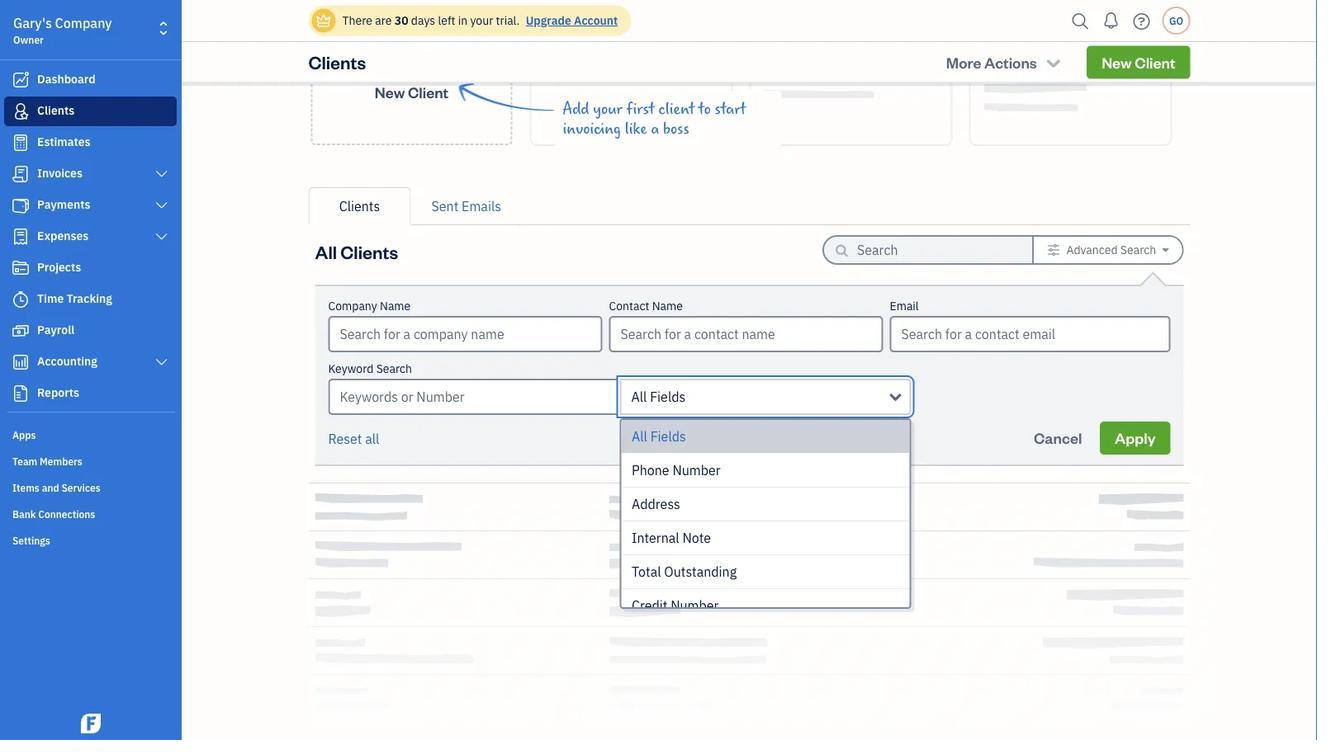 Task type: describe. For each thing, give the bounding box(es) containing it.
apps
[[12, 429, 36, 442]]

projects link
[[4, 254, 177, 283]]

total
[[631, 564, 661, 581]]

all fields for all fields field
[[631, 389, 686, 406]]

internal
[[631, 530, 679, 547]]

cancel button
[[1019, 422, 1097, 455]]

name for company name
[[380, 299, 411, 314]]

Search for a contact email text field
[[891, 318, 1169, 351]]

reset all
[[328, 431, 379, 448]]

in
[[458, 13, 467, 28]]

payroll
[[37, 322, 75, 338]]

items and services link
[[4, 475, 177, 500]]

there are 30 days left in your trial. upgrade account
[[342, 13, 618, 28]]

chevrondown image
[[1044, 54, 1063, 71]]

payroll link
[[4, 316, 177, 346]]

payments
[[37, 197, 90, 212]]

tracking
[[66, 291, 112, 306]]

notifications image
[[1098, 4, 1124, 37]]

apply button
[[1100, 422, 1171, 455]]

dashboard image
[[11, 72, 31, 88]]

total outstanding option
[[621, 556, 910, 590]]

team members
[[12, 455, 82, 468]]

cancel
[[1034, 429, 1082, 448]]

total outstanding
[[631, 564, 736, 581]]

credit number option
[[621, 590, 910, 623]]

chevron large down image for invoices
[[154, 168, 169, 181]]

project image
[[11, 260, 31, 277]]

1 horizontal spatial new client
[[1102, 52, 1175, 72]]

main element
[[0, 0, 223, 741]]

Search for a company name text field
[[330, 318, 601, 351]]

expense image
[[11, 229, 31, 245]]

client image
[[11, 103, 31, 120]]

crown image
[[315, 12, 332, 29]]

search for keyword search
[[376, 361, 412, 377]]

chevron large down image for accounting
[[154, 356, 169, 369]]

go to help image
[[1128, 9, 1155, 33]]

1 horizontal spatial clients link
[[308, 187, 411, 225]]

advanced search
[[1066, 242, 1156, 258]]

email
[[890, 299, 919, 314]]

Search text field
[[857, 237, 1006, 263]]

payments link
[[4, 191, 177, 220]]

clients down the crown image
[[308, 50, 366, 74]]

days
[[411, 13, 435, 28]]

advanced search button
[[1034, 237, 1182, 263]]

Keywords or Number text field
[[328, 379, 620, 415]]

reset all button
[[328, 429, 379, 449]]

outstanding
[[664, 564, 736, 581]]

estimate image
[[11, 135, 31, 151]]

there
[[342, 13, 372, 28]]

0 horizontal spatial new
[[375, 82, 405, 102]]

all clients
[[315, 240, 398, 263]]

items
[[12, 481, 40, 495]]

your inside add your first client to start invoicing like a boss
[[593, 100, 623, 118]]

account
[[574, 13, 618, 28]]

connections
[[38, 508, 95, 521]]

sent
[[431, 198, 459, 215]]

keyword search
[[328, 361, 412, 377]]

upgrade
[[526, 13, 571, 28]]

search image
[[1067, 9, 1094, 33]]

1 horizontal spatial client
[[1135, 52, 1175, 72]]

accounting
[[37, 354, 97, 369]]

0 horizontal spatial new client link
[[311, 9, 512, 145]]

actions
[[984, 52, 1037, 72]]

company inside gary's company owner
[[55, 14, 112, 32]]

are
[[375, 13, 392, 28]]

credit
[[631, 597, 667, 615]]

All Fields field
[[620, 379, 911, 415]]

members
[[40, 455, 82, 468]]

settings link
[[4, 528, 177, 552]]

number for credit number
[[670, 597, 718, 615]]

sent emails link
[[411, 187, 522, 225]]

add
[[563, 100, 589, 118]]

clients up company name
[[340, 240, 398, 263]]

settings
[[12, 534, 50, 547]]

more actions
[[946, 52, 1037, 72]]

name for contact name
[[652, 299, 683, 314]]

expenses
[[37, 228, 89, 244]]

fields for all fields field
[[650, 389, 686, 406]]

bank connections link
[[4, 501, 177, 526]]

invoices
[[37, 166, 83, 181]]

accounting link
[[4, 348, 177, 377]]

clients inside main element
[[37, 103, 75, 118]]

first
[[626, 100, 655, 118]]

settings image
[[1047, 244, 1060, 257]]

0 horizontal spatial clients link
[[4, 97, 177, 126]]

30
[[394, 13, 408, 28]]

and
[[42, 481, 59, 495]]

a
[[651, 120, 659, 138]]

contact name
[[609, 299, 683, 314]]

note
[[682, 530, 711, 547]]

sent emails
[[431, 198, 501, 215]]

payment image
[[11, 197, 31, 214]]

estimates
[[37, 134, 90, 149]]

reports
[[37, 385, 79, 400]]

more
[[946, 52, 981, 72]]

services
[[61, 481, 101, 495]]



Task type: locate. For each thing, give the bounding box(es) containing it.
expenses link
[[4, 222, 177, 252]]

1 vertical spatial client
[[408, 82, 449, 102]]

reset
[[328, 431, 362, 448]]

number inside option
[[672, 462, 720, 479]]

fields inside 'option'
[[650, 428, 686, 445]]

dashboard
[[37, 71, 95, 87]]

1 all fields from the top
[[631, 389, 686, 406]]

time tracking link
[[4, 285, 177, 315]]

your
[[470, 13, 493, 28], [593, 100, 623, 118]]

number
[[672, 462, 720, 479], [670, 597, 718, 615]]

owner
[[13, 33, 44, 46]]

projects
[[37, 260, 81, 275]]

0 vertical spatial new client
[[1102, 52, 1175, 72]]

all fields inside field
[[631, 389, 686, 406]]

name down "all clients"
[[380, 299, 411, 314]]

1 vertical spatial clients link
[[308, 187, 411, 225]]

list box
[[621, 420, 910, 623]]

start
[[715, 100, 746, 118]]

0 horizontal spatial name
[[380, 299, 411, 314]]

gary's
[[13, 14, 52, 32]]

new client link
[[311, 9, 512, 145], [1087, 46, 1190, 79]]

client
[[1135, 52, 1175, 72], [408, 82, 449, 102]]

fields for list box containing all fields
[[650, 428, 686, 445]]

client down go to help image
[[1135, 52, 1175, 72]]

number right phone
[[672, 462, 720, 479]]

0 vertical spatial number
[[672, 462, 720, 479]]

timer image
[[11, 291, 31, 308]]

clients
[[308, 50, 366, 74], [37, 103, 75, 118], [339, 198, 380, 215], [340, 240, 398, 263]]

1 chevron large down image from the top
[[154, 199, 169, 212]]

1 vertical spatial all
[[631, 389, 647, 406]]

1 horizontal spatial search
[[1120, 242, 1156, 258]]

all
[[315, 240, 337, 263], [631, 389, 647, 406], [631, 428, 647, 445]]

apps link
[[4, 422, 177, 447]]

0 vertical spatial all
[[315, 240, 337, 263]]

invoices link
[[4, 159, 177, 189]]

all for list box containing all fields
[[631, 428, 647, 445]]

apply
[[1115, 429, 1156, 448]]

0 vertical spatial chevron large down image
[[154, 168, 169, 181]]

1 name from the left
[[380, 299, 411, 314]]

1 vertical spatial number
[[670, 597, 718, 615]]

0 vertical spatial client
[[1135, 52, 1175, 72]]

reports link
[[4, 379, 177, 409]]

new down are
[[375, 82, 405, 102]]

company down "all clients"
[[328, 299, 377, 314]]

internal note option
[[621, 522, 910, 556]]

all inside all fields 'option'
[[631, 428, 647, 445]]

all fields option
[[621, 420, 910, 454]]

0 vertical spatial fields
[[650, 389, 686, 406]]

1 vertical spatial search
[[376, 361, 412, 377]]

0 horizontal spatial new client
[[375, 82, 449, 102]]

chevron large down image up expenses link
[[154, 199, 169, 212]]

all fields for list box containing all fields
[[631, 428, 686, 445]]

clients up "all clients"
[[339, 198, 380, 215]]

chevron large down image
[[154, 168, 169, 181], [154, 356, 169, 369]]

contact
[[609, 299, 649, 314]]

Search for a contact name text field
[[611, 318, 881, 351]]

upgrade account link
[[522, 13, 618, 28]]

0 vertical spatial new
[[1102, 52, 1132, 72]]

chart image
[[11, 354, 31, 371]]

name right contact
[[652, 299, 683, 314]]

go button
[[1162, 7, 1190, 35]]

new client down go to help image
[[1102, 52, 1175, 72]]

company
[[55, 14, 112, 32], [328, 299, 377, 314]]

trial.
[[496, 13, 520, 28]]

0 vertical spatial your
[[470, 13, 493, 28]]

1 vertical spatial all fields
[[631, 428, 686, 445]]

client
[[659, 100, 695, 118]]

dashboard link
[[4, 65, 177, 95]]

gary's company owner
[[13, 14, 112, 46]]

all fields inside 'option'
[[631, 428, 686, 445]]

new
[[1102, 52, 1132, 72], [375, 82, 405, 102]]

keyword
[[328, 361, 374, 377]]

0 horizontal spatial client
[[408, 82, 449, 102]]

number for phone number
[[672, 462, 720, 479]]

invoice image
[[11, 166, 31, 182]]

credit number
[[631, 597, 718, 615]]

0 vertical spatial all fields
[[631, 389, 686, 406]]

all for all fields field
[[631, 389, 647, 406]]

left
[[438, 13, 455, 28]]

search left caretdown icon
[[1120, 242, 1156, 258]]

0 vertical spatial company
[[55, 14, 112, 32]]

1 vertical spatial company
[[328, 299, 377, 314]]

0 horizontal spatial your
[[470, 13, 493, 28]]

company right the gary's
[[55, 14, 112, 32]]

fields
[[650, 389, 686, 406], [650, 428, 686, 445]]

1 horizontal spatial new
[[1102, 52, 1132, 72]]

items and services
[[12, 481, 101, 495]]

search
[[1120, 242, 1156, 258], [376, 361, 412, 377]]

like
[[625, 120, 647, 138]]

time
[[37, 291, 64, 306]]

phone number option
[[621, 454, 910, 488]]

freshbooks image
[[78, 714, 104, 734]]

chevron large down image for expenses
[[154, 230, 169, 244]]

2 chevron large down image from the top
[[154, 230, 169, 244]]

search inside dropdown button
[[1120, 242, 1156, 258]]

0 vertical spatial chevron large down image
[[154, 199, 169, 212]]

1 vertical spatial new client
[[375, 82, 449, 102]]

fields inside field
[[650, 389, 686, 406]]

boss
[[663, 120, 689, 138]]

advanced
[[1066, 242, 1118, 258]]

emails
[[462, 198, 501, 215]]

1 vertical spatial new
[[375, 82, 405, 102]]

money image
[[11, 323, 31, 339]]

1 chevron large down image from the top
[[154, 168, 169, 181]]

clients link down dashboard link
[[4, 97, 177, 126]]

1 horizontal spatial company
[[328, 299, 377, 314]]

team
[[12, 455, 37, 468]]

company name
[[328, 299, 411, 314]]

search for advanced search
[[1120, 242, 1156, 258]]

your right in
[[470, 13, 493, 28]]

all inside all fields field
[[631, 389, 647, 406]]

clients link up "all clients"
[[308, 187, 411, 225]]

chevron large down image inside expenses link
[[154, 230, 169, 244]]

chevron large down image down payments link
[[154, 230, 169, 244]]

estimates link
[[4, 128, 177, 158]]

name
[[380, 299, 411, 314], [652, 299, 683, 314]]

address option
[[621, 488, 910, 522]]

invoicing
[[563, 120, 621, 138]]

list box containing all fields
[[621, 420, 910, 623]]

1 horizontal spatial your
[[593, 100, 623, 118]]

clients up estimates
[[37, 103, 75, 118]]

1 fields from the top
[[650, 389, 686, 406]]

new client
[[1102, 52, 1175, 72], [375, 82, 449, 102]]

client down days
[[408, 82, 449, 102]]

new client down 30
[[375, 82, 449, 102]]

phone number
[[631, 462, 720, 479]]

0 vertical spatial search
[[1120, 242, 1156, 258]]

caretdown image
[[1162, 244, 1169, 257]]

bank connections
[[12, 508, 95, 521]]

0 horizontal spatial company
[[55, 14, 112, 32]]

2 fields from the top
[[650, 428, 686, 445]]

2 chevron large down image from the top
[[154, 356, 169, 369]]

2 vertical spatial all
[[631, 428, 647, 445]]

chevron large down image
[[154, 199, 169, 212], [154, 230, 169, 244]]

your up invoicing
[[593, 100, 623, 118]]

to
[[698, 100, 711, 118]]

search right keyword
[[376, 361, 412, 377]]

0 horizontal spatial search
[[376, 361, 412, 377]]

1 vertical spatial your
[[593, 100, 623, 118]]

team members link
[[4, 448, 177, 473]]

more actions button
[[931, 45, 1077, 79]]

1 vertical spatial chevron large down image
[[154, 356, 169, 369]]

bank
[[12, 508, 36, 521]]

1 horizontal spatial new client link
[[1087, 46, 1190, 79]]

chevron large down image for payments
[[154, 199, 169, 212]]

time tracking
[[37, 291, 112, 306]]

go
[[1169, 14, 1183, 27]]

chevron large down image up payments link
[[154, 168, 169, 181]]

number inside "option"
[[670, 597, 718, 615]]

chevron large down image down payroll link at the left
[[154, 356, 169, 369]]

phone
[[631, 462, 669, 479]]

2 all fields from the top
[[631, 428, 686, 445]]

2 name from the left
[[652, 299, 683, 314]]

address
[[631, 496, 680, 513]]

new down notifications icon
[[1102, 52, 1132, 72]]

add your first client to start invoicing like a boss
[[563, 100, 746, 138]]

number down outstanding
[[670, 597, 718, 615]]

0 vertical spatial clients link
[[4, 97, 177, 126]]

internal note
[[631, 530, 711, 547]]

all
[[365, 431, 379, 448]]

1 horizontal spatial name
[[652, 299, 683, 314]]

1 vertical spatial chevron large down image
[[154, 230, 169, 244]]

1 vertical spatial fields
[[650, 428, 686, 445]]

chevron large down image inside payments link
[[154, 199, 169, 212]]

report image
[[11, 386, 31, 402]]



Task type: vqa. For each thing, say whether or not it's contained in the screenshot.
All within option
yes



